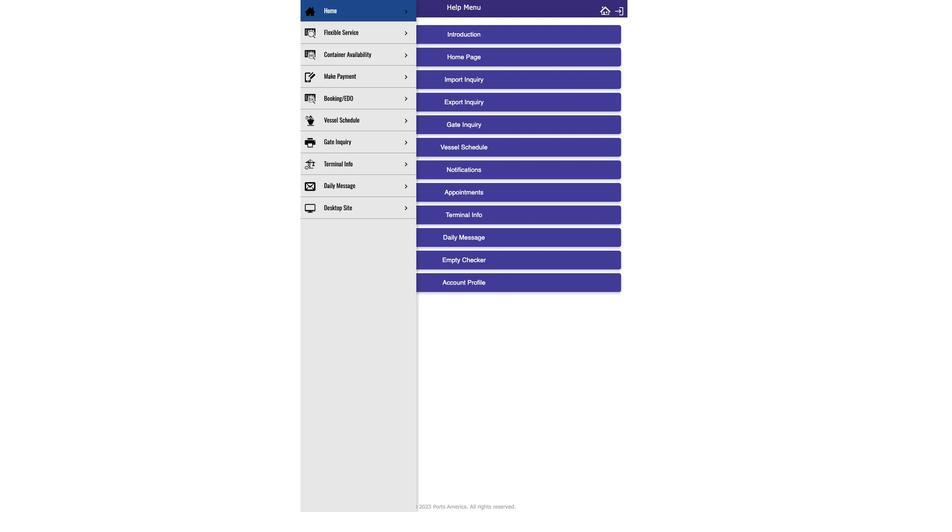 Task type: describe. For each thing, give the bounding box(es) containing it.
help menu heading
[[399, 0, 530, 13]]

terminal info link
[[301, 153, 417, 175]]

service
[[342, 28, 359, 37]]

flexible
[[324, 28, 341, 37]]

vessel
[[324, 115, 338, 124]]

all
[[470, 503, 476, 510]]

payment
[[337, 72, 356, 81]]

rights
[[478, 503, 492, 510]]

message
[[337, 181, 356, 190]]

site
[[344, 203, 352, 212]]

availability
[[347, 50, 372, 59]]

booking/edo
[[324, 94, 353, 102]]

desktop site link
[[301, 197, 417, 219]]

make payment
[[324, 72, 356, 81]]

ports
[[433, 503, 445, 510]]

desktop
[[324, 203, 342, 212]]

vessel schedule
[[324, 115, 360, 124]]

help menu banner
[[301, 0, 628, 17]]

inquiry
[[336, 137, 351, 146]]

container availability link
[[301, 44, 417, 66]]

daily message link
[[301, 175, 417, 197]]

daily
[[324, 181, 335, 190]]

menu
[[464, 3, 481, 11]]



Task type: locate. For each thing, give the bounding box(es) containing it.
home link
[[301, 0, 417, 22]]

container availability
[[324, 50, 372, 59]]

home
[[324, 6, 337, 15]]

gate inquiry link
[[301, 131, 417, 153]]

booking/edo link
[[301, 88, 417, 109]]

reserved.
[[493, 503, 516, 510]]

terminal info
[[324, 159, 353, 168]]

schedule
[[340, 115, 360, 124]]

daily message
[[324, 181, 356, 190]]

make payment link
[[301, 66, 417, 88]]

vessel schedule link
[[301, 109, 417, 131]]

© 2023 ports america. all rights reserved. footer
[[298, 501, 631, 512]]

flexible service
[[324, 28, 359, 37]]

info
[[344, 159, 353, 168]]

None button
[[307, 25, 621, 44], [307, 48, 621, 66], [307, 70, 621, 89], [307, 93, 621, 112], [307, 115, 621, 134], [307, 138, 621, 157], [307, 161, 621, 179], [307, 183, 621, 202], [307, 206, 621, 224], [307, 228, 621, 247], [307, 251, 621, 270], [307, 273, 621, 292], [307, 25, 621, 44], [307, 48, 621, 66], [307, 70, 621, 89], [307, 93, 621, 112], [307, 115, 621, 134], [307, 138, 621, 157], [307, 161, 621, 179], [307, 183, 621, 202], [307, 206, 621, 224], [307, 228, 621, 247], [307, 251, 621, 270], [307, 273, 621, 292]]

make
[[324, 72, 336, 81]]

© 2023 ports america. all rights reserved.
[[413, 503, 516, 510]]

©
[[413, 503, 418, 510]]

terminal
[[324, 159, 343, 168]]

desktop site
[[324, 203, 352, 212]]

help
[[447, 3, 462, 11]]

america.
[[447, 503, 469, 510]]

help menu
[[447, 3, 481, 11]]

flexible service link
[[301, 22, 417, 44]]

2023
[[419, 503, 432, 510]]

gate
[[324, 137, 334, 146]]

container
[[324, 50, 346, 59]]

gate inquiry
[[324, 137, 351, 146]]



Task type: vqa. For each thing, say whether or not it's contained in the screenshot.
All
yes



